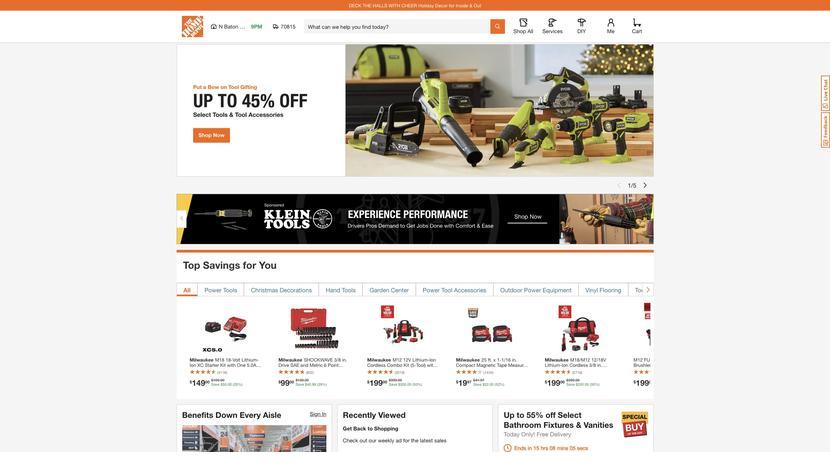 Task type: describe. For each thing, give the bounding box(es) containing it.
tape
[[498, 363, 507, 368]]

deck
[[349, 2, 362, 8]]

combo inside m12 12v lithium-ion cordless combo kit (5-tool) with two 1.5 ah batteries, charger and tool bag
[[387, 363, 403, 368]]

m18/m12
[[571, 357, 591, 363]]

save for set
[[296, 383, 304, 387]]

( 2716 )
[[573, 371, 583, 375]]

milwaukee for m12 12v lithium-ion cordless combo kit (5-tool) with two 1.5 ah batteries, charger and tool bag
[[368, 357, 391, 363]]

1/16
[[502, 357, 511, 363]]

4 199 from the left
[[636, 379, 650, 388]]

benefits
[[182, 411, 214, 420]]

garden
[[370, 286, 390, 294]]

ion for m18/m12 12/18v lithium-ion cordless 3/8 in. ratchet and 1/2 in. impact wrench with friction ring combo kit
[[562, 363, 569, 368]]

149
[[192, 379, 205, 388]]

00 inside $ 199 00
[[650, 380, 654, 385]]

ah
[[385, 368, 391, 374]]

latest
[[420, 437, 433, 444]]

41
[[476, 379, 480, 383]]

outdoor power equipment button
[[494, 283, 579, 296]]

shockwave
[[304, 357, 333, 363]]

2 horizontal spatial 99
[[312, 383, 316, 387]]

12/18v
[[592, 357, 607, 363]]

( 4116 )
[[217, 371, 227, 375]]

power tools button
[[198, 283, 244, 296]]

milwaukee for m18 18-volt lithium- ion xc starter kit with one 5.0ah battery and charger
[[190, 357, 214, 363]]

feedback link image
[[822, 112, 831, 148]]

down
[[216, 411, 238, 420]]

me
[[608, 28, 615, 34]]

0 horizontal spatial ft.
[[473, 368, 477, 374]]

0 horizontal spatial 97
[[468, 380, 472, 385]]

1 horizontal spatial 97
[[481, 379, 485, 383]]

(5-
[[411, 363, 416, 368]]

charger inside m12 12v lithium-ion cordless combo kit (5-tool) with two 1.5 ah batteries, charger and tool bag
[[413, 368, 430, 374]]

) for point
[[313, 371, 314, 375]]

power tool accessories button
[[416, 283, 494, 296]]

40
[[307, 383, 311, 387]]

special buy logo image
[[622, 412, 649, 438]]

batteries,
[[392, 368, 412, 374]]

to inside up to 55% off select bathroom fixtures & vanities today only! free delivery
[[517, 411, 525, 420]]

lithium- for m12 12v lithium-ion cordless combo kit (5-tool) with two 1.5 ah batteries, charger and tool bag
[[413, 357, 430, 363]]

shockwave 3/8 in. drive sae and metric 6 point impact socket set (43-piece)
[[279, 357, 347, 374]]

tool)
[[416, 363, 426, 368]]

25 ft. x 1-1/16 in. compact magnetic tape measure with 15 ft. reach (2-pack) image
[[467, 303, 518, 354]]

What can we help you find today? search field
[[308, 20, 490, 34]]

hand
[[326, 286, 340, 294]]

3/8 inside shockwave 3/8 in. drive sae and metric 6 point impact socket set (43-piece)
[[335, 357, 341, 363]]

55%
[[527, 411, 544, 420]]

deck the halls with cheer holiday decor for inside & out
[[349, 2, 482, 8]]

ion inside m18 18-volt lithium- ion xc starter kit with one 5.0ah battery and charger
[[190, 363, 196, 368]]

cordless for two
[[368, 363, 386, 368]]

1/2
[[572, 368, 579, 374]]

tool inside button
[[442, 286, 453, 294]]

hand tools
[[326, 286, 356, 294]]

combo inside m18/m12 12/18v lithium-ion cordless 3/8 in. ratchet and 1/2 in. impact wrench with friction ring combo kit
[[583, 373, 598, 379]]

decor
[[436, 2, 448, 8]]

hand tools button
[[319, 283, 363, 296]]

with inside 25 ft. x 1-1/16 in. compact magnetic tape measure with 15 ft. reach (2-pack)
[[457, 368, 465, 374]]

check
[[343, 437, 358, 444]]

ring
[[572, 373, 581, 379]]

( 3018 )
[[395, 371, 405, 375]]

out
[[360, 437, 368, 444]]

tool inside button
[[636, 286, 647, 294]]

sae
[[291, 363, 300, 368]]

decorations
[[280, 286, 312, 294]]

1.5
[[377, 368, 384, 374]]

drive
[[279, 363, 289, 368]]

the
[[411, 437, 419, 444]]

3/8 inside m18/m12 12/18v lithium-ion cordless 3/8 in. ratchet and 1/2 in. impact wrench with friction ring combo kit
[[590, 363, 597, 368]]

4116
[[218, 371, 226, 375]]

cordless for in.
[[570, 363, 589, 368]]

power tool accessories
[[423, 286, 487, 294]]

1-
[[498, 357, 502, 363]]

friction
[[555, 373, 571, 379]]

wrench
[[602, 368, 618, 374]]

socket
[[294, 368, 309, 374]]

15 inside 25 ft. x 1-1/16 in. compact magnetic tape measure with 15 ft. reach (2-pack)
[[466, 368, 472, 374]]

m12 12v lithium-ion cordless combo kit (5-tool) with two 1.5 ah batteries, charger and tool bag image
[[378, 303, 429, 354]]

m12 12v lithium-ion cordless combo kit (5-tool) with two 1.5 ah batteries, charger and tool bag
[[368, 357, 439, 379]]

save for impact
[[567, 383, 575, 387]]

) for with
[[226, 371, 227, 375]]

/
[[632, 182, 634, 189]]

all inside "button"
[[528, 28, 534, 34]]

0 horizontal spatial &
[[470, 2, 473, 8]]

diy button
[[572, 19, 593, 34]]

ad
[[396, 437, 402, 444]]

) for tool)
[[404, 371, 405, 375]]

shopping
[[375, 425, 399, 432]]

storage
[[648, 286, 669, 294]]

tools for power tools
[[223, 286, 237, 294]]

29
[[319, 383, 323, 387]]

2 horizontal spatial for
[[449, 2, 455, 8]]

1 / 5
[[628, 182, 637, 189]]

n baton rouge
[[219, 23, 256, 30]]

all button
[[177, 283, 198, 296]]

139
[[298, 379, 304, 383]]

0 vertical spatial ft.
[[488, 357, 493, 363]]

milwaukee for m18/m12 12/18v lithium-ion cordless 3/8 in. ratchet and 1/2 in. impact wrench with friction ring combo kit
[[545, 357, 569, 363]]

christmas decorations button
[[244, 283, 319, 296]]

power tools
[[205, 286, 237, 294]]

cart link
[[630, 19, 645, 34]]

and inside m12 12v lithium-ion cordless combo kit (5-tool) with two 1.5 ah batteries, charger and tool bag
[[431, 368, 439, 374]]

) for tape
[[493, 371, 494, 375]]

( inside $ 99 00 $ 139 . 99 save $ 40 . 99 ( 29 %)
[[317, 383, 319, 387]]

get
[[343, 425, 352, 432]]

vinyl flooring button
[[579, 283, 629, 296]]

200 for charger
[[401, 383, 407, 387]]

two
[[368, 368, 376, 374]]

70815
[[281, 23, 296, 30]]

%) for tool)
[[418, 383, 423, 387]]

with
[[389, 2, 401, 8]]

lithium- for m18/m12 12/18v lithium-ion cordless 3/8 in. ratchet and 1/2 in. impact wrench with friction ring combo kit
[[545, 363, 562, 368]]

metric
[[310, 363, 323, 368]]

top
[[183, 259, 200, 271]]

vinyl
[[586, 286, 599, 294]]

199 inside $ 149 00 $ 199 . 00 save $ 50 . 00 ( 25 %)
[[214, 379, 220, 383]]

impact inside m18/m12 12/18v lithium-ion cordless 3/8 in. ratchet and 1/2 in. impact wrench with friction ring combo kit
[[586, 368, 601, 374]]

baton
[[224, 23, 239, 30]]

equipment
[[543, 286, 572, 294]]

shop
[[514, 28, 527, 34]]

save for 15
[[474, 383, 482, 387]]

up
[[504, 411, 515, 420]]

recently
[[343, 411, 376, 420]]

0 horizontal spatial for
[[243, 259, 256, 271]]

power for power tool accessories
[[423, 286, 440, 294]]

m18/m12 12/18v lithium-ion cordless 3/8 in. ratchet and 1/2 in. impact wrench with friction ring combo kit
[[545, 357, 618, 379]]

next arrow image
[[646, 286, 651, 293]]

05
[[570, 445, 576, 451]]

$ 199 00
[[634, 379, 654, 388]]

( 802 )
[[306, 371, 314, 375]]

1434
[[485, 371, 493, 375]]

check out our weekly ad for the latest sales
[[343, 437, 447, 444]]

tools for hand tools
[[342, 286, 356, 294]]



Task type: vqa. For each thing, say whether or not it's contained in the screenshot.
combo inside the M18/M12 12/18V Lithium-Ion Cordless 3/8 in. Ratchet and 1/2 in. Impact Wrench with Friction Ring Combo Kit
yes



Task type: locate. For each thing, give the bounding box(es) containing it.
ion right tool)
[[430, 357, 436, 363]]

25 ft. x 1-1/16 in. compact magnetic tape measure with 15 ft. reach (2-pack)
[[457, 357, 527, 374]]

1
[[628, 182, 632, 189]]

99 left 139
[[281, 379, 290, 388]]

4 save from the left
[[474, 383, 482, 387]]

with up 19
[[457, 368, 465, 374]]

impact inside shockwave 3/8 in. drive sae and metric 6 point impact socket set (43-piece)
[[279, 368, 293, 374]]

0 vertical spatial to
[[517, 411, 525, 420]]

in. inside 25 ft. x 1-1/16 in. compact magnetic tape measure with 15 ft. reach (2-pack)
[[513, 357, 517, 363]]

all inside button
[[184, 286, 191, 294]]

ends
[[515, 445, 527, 451]]

1 horizontal spatial tools
[[342, 286, 356, 294]]

sign in card banner image
[[182, 425, 327, 452]]

weekly
[[378, 437, 395, 444]]

you
[[259, 259, 277, 271]]

ft. left "reach"
[[473, 368, 477, 374]]

power right all button
[[205, 286, 222, 294]]

3 ) from the left
[[404, 371, 405, 375]]

1 impact from the left
[[279, 368, 293, 374]]

to right back
[[368, 425, 373, 432]]

milwaukee for 25 ft. x 1-1/16 in. compact magnetic tape measure with 15 ft. reach (2-pack)
[[457, 357, 480, 363]]

fixtures
[[544, 420, 574, 430]]

1 vertical spatial for
[[243, 259, 256, 271]]

milwaukee for shockwave 3/8 in. drive sae and metric 6 point impact socket set (43-piece)
[[279, 357, 303, 363]]

ft. left x
[[488, 357, 493, 363]]

charger inside m18 18-volt lithium- ion xc starter kit with one 5.0ah battery and charger
[[215, 368, 232, 374]]

0 horizontal spatial 3/8
[[335, 357, 341, 363]]

1 200 from the left
[[401, 383, 407, 387]]

m18
[[215, 357, 225, 363]]

2716
[[574, 371, 582, 375]]

save left 40
[[296, 383, 304, 387]]

milwaukee up "reach"
[[457, 357, 480, 363]]

n
[[219, 23, 223, 30]]

milwaukee up ratchet
[[545, 357, 569, 363]]

0 horizontal spatial 50
[[223, 383, 227, 387]]

0 horizontal spatial lithium-
[[242, 357, 259, 363]]

recently viewed
[[343, 411, 406, 420]]

live chat image
[[822, 76, 831, 111]]

1 save from the left
[[211, 383, 220, 387]]

2 tools from the left
[[342, 286, 356, 294]]

free delivery
[[537, 431, 572, 438]]

and inside m18/m12 12/18v lithium-ion cordless 3/8 in. ratchet and 1/2 in. impact wrench with friction ring combo kit
[[563, 368, 571, 374]]

0 horizontal spatial to
[[368, 425, 373, 432]]

2 milwaukee from the left
[[279, 357, 303, 363]]

get back to shopping
[[343, 425, 399, 432]]

1 horizontal spatial 200
[[578, 383, 584, 387]]

1 vertical spatial combo
[[583, 373, 598, 379]]

1 milwaukee from the left
[[190, 357, 214, 363]]

compact
[[457, 363, 476, 368]]

9pm
[[251, 23, 263, 30]]

1 horizontal spatial ft.
[[488, 357, 493, 363]]

starter
[[205, 363, 219, 368]]

services
[[543, 28, 563, 34]]

399 down ( 2716 )
[[569, 379, 575, 383]]

power right the center
[[423, 286, 440, 294]]

0 horizontal spatial tool
[[368, 373, 376, 379]]

select
[[558, 411, 582, 420]]

1 power from the left
[[205, 286, 222, 294]]

piece)
[[327, 368, 339, 374]]

vinyl flooring
[[586, 286, 622, 294]]

charger
[[215, 368, 232, 374], [413, 368, 430, 374]]

1 horizontal spatial to
[[517, 411, 525, 420]]

christmas decorations
[[251, 286, 312, 294]]

save left 22
[[474, 383, 482, 387]]

cordless
[[368, 363, 386, 368], [570, 363, 589, 368]]

1 horizontal spatial lithium-
[[413, 357, 430, 363]]

and right xc
[[206, 368, 214, 374]]

1 ) from the left
[[226, 371, 227, 375]]

viewed
[[379, 411, 406, 420]]

garden center button
[[363, 283, 416, 296]]

25 left x
[[482, 357, 487, 363]]

0 horizontal spatial 15
[[466, 368, 472, 374]]

with left friction
[[545, 373, 554, 379]]

3 milwaukee from the left
[[368, 357, 391, 363]]

1 horizontal spatial 3/8
[[590, 363, 597, 368]]

1 horizontal spatial 25
[[482, 357, 487, 363]]

lithium- inside m18 18-volt lithium- ion xc starter kit with one 5.0ah battery and charger
[[242, 357, 259, 363]]

shockwave 3/8 in. drive sae and metric 6 point impact socket set (43-piece) image
[[289, 303, 341, 354]]

1 $ 199 00 $ 399 . 00 save $ 200 . 00 ( 50 %) from the left
[[368, 379, 423, 388]]

0 vertical spatial all
[[528, 28, 534, 34]]

all right 'shop'
[[528, 28, 534, 34]]

50 for m18/m12 12/18v lithium-ion cordless 3/8 in. ratchet and 1/2 in. impact wrench with friction ring combo kit
[[592, 383, 596, 387]]

00
[[221, 379, 225, 383], [398, 379, 402, 383], [576, 379, 580, 383], [205, 380, 210, 385], [290, 380, 294, 385], [383, 380, 388, 385], [561, 380, 565, 385], [650, 380, 654, 385], [228, 383, 232, 387], [408, 383, 412, 387], [490, 383, 494, 387], [585, 383, 590, 387]]

4 %) from the left
[[500, 383, 505, 387]]

save for 1.5
[[389, 383, 398, 387]]

70815 button
[[273, 23, 296, 30]]

with inside m18/m12 12/18v lithium-ion cordless 3/8 in. ratchet and 1/2 in. impact wrench with friction ring combo kit
[[545, 373, 554, 379]]

ion for m12 12v lithium-ion cordless combo kit (5-tool) with two 1.5 ah batteries, charger and tool bag
[[430, 357, 436, 363]]

pack)
[[498, 368, 510, 374]]

3 199 from the left
[[548, 379, 561, 388]]

99 right 139
[[305, 379, 309, 383]]

kit inside m18 18-volt lithium- ion xc starter kit with one 5.0ah battery and charger
[[220, 363, 226, 368]]

2 399 from the left
[[569, 379, 575, 383]]

50 down m18/m12 12/18v lithium-ion cordless 3/8 in. ratchet and 1/2 in. impact wrench with friction ring combo kit
[[592, 383, 596, 387]]

$ 199 00 $ 399 . 00 save $ 200 . 00 ( 50 %) for friction
[[545, 379, 600, 388]]

tool left bag at left bottom
[[368, 373, 376, 379]]

15 up 19
[[466, 368, 472, 374]]

1 399 from the left
[[391, 379, 397, 383]]

the home depot logo image
[[182, 16, 203, 37]]

0 vertical spatial 15
[[466, 368, 472, 374]]

%) down (43-
[[323, 383, 327, 387]]

1 horizontal spatial 99
[[305, 379, 309, 383]]

50 down '( 4116 )'
[[223, 383, 227, 387]]

hrs
[[541, 445, 549, 451]]

1 tools from the left
[[223, 286, 237, 294]]

4 ) from the left
[[493, 371, 494, 375]]

0 horizontal spatial $ 199 00 $ 399 . 00 save $ 200 . 00 ( 50 %)
[[368, 379, 423, 388]]

magnetic
[[477, 363, 496, 368]]

$ 199 00 $ 399 . 00 save $ 200 . 00 ( 50 %) down ( 2716 )
[[545, 379, 600, 388]]

0 vertical spatial for
[[449, 2, 455, 8]]

lithium- up friction
[[545, 363, 562, 368]]

save down ring
[[567, 383, 575, 387]]

in. right the 1/16
[[513, 357, 517, 363]]

0 horizontal spatial 99
[[281, 379, 290, 388]]

all
[[528, 28, 534, 34], [184, 286, 191, 294]]

0 horizontal spatial all
[[184, 286, 191, 294]]

3 power from the left
[[525, 286, 542, 294]]

x
[[494, 357, 496, 363]]

08
[[550, 445, 556, 451]]

3 save from the left
[[389, 383, 398, 387]]

in
[[528, 445, 532, 451]]

1 vertical spatial ft.
[[473, 368, 477, 374]]

this is the first slide image
[[617, 183, 622, 188]]

0 horizontal spatial impact
[[279, 368, 293, 374]]

2 horizontal spatial kit
[[599, 373, 605, 379]]

top savings for you
[[183, 259, 277, 271]]

1 horizontal spatial for
[[404, 437, 410, 444]]

m18/m12 12/18v lithium-ion cordless 3/8 in. ratchet and 1/2 in. impact wrench with friction ring combo kit image
[[556, 303, 607, 354]]

0 vertical spatial &
[[470, 2, 473, 8]]

1 horizontal spatial combo
[[583, 373, 598, 379]]

12v
[[404, 357, 412, 363]]

2 vertical spatial for
[[404, 437, 410, 444]]

save
[[211, 383, 220, 387], [296, 383, 304, 387], [389, 383, 398, 387], [474, 383, 482, 387], [567, 383, 575, 387]]

savings
[[203, 259, 240, 271]]

%) down tool)
[[418, 383, 423, 387]]

kit up '( 4116 )'
[[220, 363, 226, 368]]

99
[[281, 379, 290, 388], [305, 379, 309, 383], [312, 383, 316, 387]]

%) for with
[[238, 383, 243, 387]]

for left you
[[243, 259, 256, 271]]

00 inside $ 19 97 $ 41 . 97 save $ 22 . 00 ( 52 %)
[[490, 383, 494, 387]]

2 200 from the left
[[578, 383, 584, 387]]

50 for m12 12v lithium-ion cordless combo kit (5-tool) with two 1.5 ah batteries, charger and tool bag
[[414, 383, 418, 387]]

%) inside $ 149 00 $ 199 . 00 save $ 50 . 00 ( 25 %)
[[238, 383, 243, 387]]

0 horizontal spatial kit
[[220, 363, 226, 368]]

in. right m18/m12
[[598, 363, 603, 368]]

save inside $ 149 00 $ 199 . 00 save $ 50 . 00 ( 25 %)
[[211, 383, 220, 387]]

ion
[[430, 357, 436, 363], [190, 363, 196, 368], [562, 363, 569, 368]]

save down 4116
[[211, 383, 220, 387]]

power
[[205, 286, 222, 294], [423, 286, 440, 294], [525, 286, 542, 294]]

next slide image
[[643, 183, 648, 188]]

%) down pack)
[[500, 383, 505, 387]]

2 horizontal spatial lithium-
[[545, 363, 562, 368]]

ion inside m18/m12 12/18v lithium-ion cordless 3/8 in. ratchet and 1/2 in. impact wrench with friction ring combo kit
[[562, 363, 569, 368]]

tools down top savings for you
[[223, 286, 237, 294]]

and right tool)
[[431, 368, 439, 374]]

m18 18-volt lithium-ion xc starter kit with one 5.0ah battery and charger image
[[200, 303, 252, 354]]

1 50 from the left
[[223, 383, 227, 387]]

impact left socket
[[279, 368, 293, 374]]

0 horizontal spatial tools
[[223, 286, 237, 294]]

up to 55% off select bathroom fixtures & vanities today only! free delivery
[[504, 411, 614, 438]]

200 for friction
[[578, 383, 584, 387]]

0 vertical spatial combo
[[387, 363, 403, 368]]

kit left (5-
[[404, 363, 410, 368]]

97 left 41
[[468, 380, 472, 385]]

3 %) from the left
[[418, 383, 423, 387]]

0 horizontal spatial ion
[[190, 363, 196, 368]]

christmas
[[251, 286, 278, 294]]

1 horizontal spatial cordless
[[570, 363, 589, 368]]

2 horizontal spatial 50
[[592, 383, 596, 387]]

1 vertical spatial all
[[184, 286, 191, 294]]

tool inside m12 12v lithium-ion cordless combo kit (5-tool) with two 1.5 ah batteries, charger and tool bag
[[368, 373, 376, 379]]

0 horizontal spatial cordless
[[368, 363, 386, 368]]

ion inside m12 12v lithium-ion cordless combo kit (5-tool) with two 1.5 ah batteries, charger and tool bag
[[430, 357, 436, 363]]

save inside $ 19 97 $ 41 . 97 save $ 22 . 00 ( 52 %)
[[474, 383, 482, 387]]

( inside $ 19 97 $ 41 . 97 save $ 22 . 00 ( 52 %)
[[495, 383, 496, 387]]

25 inside $ 149 00 $ 199 . 00 save $ 50 . 00 ( 25 %)
[[234, 383, 238, 387]]

(43-
[[319, 368, 327, 374]]

399
[[391, 379, 397, 383], [569, 379, 575, 383]]

2 horizontal spatial tool
[[636, 286, 647, 294]]

%)
[[238, 383, 243, 387], [323, 383, 327, 387], [418, 383, 423, 387], [500, 383, 505, 387], [596, 383, 600, 387]]

milwaukee up socket
[[279, 357, 303, 363]]

flooring
[[600, 286, 622, 294]]

accessories
[[454, 286, 487, 294]]

0 horizontal spatial 200
[[401, 383, 407, 387]]

kit down 12/18v
[[599, 373, 605, 379]]

%) for tape
[[500, 383, 505, 387]]

1 vertical spatial to
[[368, 425, 373, 432]]

802
[[307, 371, 313, 375]]

& down select
[[577, 420, 582, 430]]

2 $ 199 00 $ 399 . 00 save $ 200 . 00 ( 50 %) from the left
[[545, 379, 600, 388]]

1 horizontal spatial impact
[[586, 368, 601, 374]]

charger down m18
[[215, 368, 232, 374]]

5 ) from the left
[[582, 371, 583, 375]]

outdoor
[[501, 286, 523, 294]]

2 %) from the left
[[323, 383, 327, 387]]

0 horizontal spatial combo
[[387, 363, 403, 368]]

19
[[459, 379, 468, 388]]

0 horizontal spatial charger
[[215, 368, 232, 374]]

image for put a bow on tool gifting up to 45% off select tools & tool accessories image
[[177, 44, 654, 177]]

save for battery
[[211, 383, 220, 387]]

all down "top"
[[184, 286, 191, 294]]

25 down one
[[234, 383, 238, 387]]

with left one
[[227, 363, 236, 368]]

m12 fuel 12-volt lithium-ion brushless cordless hammer drill and impact driver combo kit w/2 batteries and bag (2-tool) image
[[645, 303, 696, 354]]

1 horizontal spatial ion
[[430, 357, 436, 363]]

save down 3018
[[389, 383, 398, 387]]

every
[[240, 411, 261, 420]]

lithium- inside m18/m12 12/18v lithium-ion cordless 3/8 in. ratchet and 1/2 in. impact wrench with friction ring combo kit
[[545, 363, 562, 368]]

tool left storage
[[636, 286, 647, 294]]

with right tool)
[[427, 363, 436, 368]]

4 milwaukee from the left
[[457, 357, 480, 363]]

sign in
[[310, 411, 327, 417]]

%) down one
[[238, 383, 243, 387]]

and inside m18 18-volt lithium- ion xc starter kit with one 5.0ah battery and charger
[[206, 368, 214, 374]]

today only!
[[504, 431, 536, 438]]

%) inside $ 99 00 $ 139 . 99 save $ 40 . 99 ( 29 %)
[[323, 383, 327, 387]]

lithium- right 12v
[[413, 357, 430, 363]]

our
[[369, 437, 377, 444]]

$ 99 00 $ 139 . 99 save $ 40 . 99 ( 29 %)
[[279, 379, 327, 388]]

$ 199 00 $ 399 . 00 save $ 200 . 00 ( 50 %) for charger
[[368, 379, 423, 388]]

lithium- inside m12 12v lithium-ion cordless combo kit (5-tool) with two 1.5 ah batteries, charger and tool bag
[[413, 357, 430, 363]]

& inside up to 55% off select bathroom fixtures & vanities today only! free delivery
[[577, 420, 582, 430]]

with inside m12 12v lithium-ion cordless combo kit (5-tool) with two 1.5 ah batteries, charger and tool bag
[[427, 363, 436, 368]]

cheer
[[402, 2, 417, 8]]

sales
[[435, 437, 447, 444]]

deck the halls with cheer holiday decor for inside & out link
[[349, 2, 482, 8]]

1 199 from the left
[[214, 379, 220, 383]]

1 horizontal spatial kit
[[404, 363, 410, 368]]

2 save from the left
[[296, 383, 304, 387]]

1 %) from the left
[[238, 383, 243, 387]]

2 50 from the left
[[414, 383, 418, 387]]

cordless inside m18/m12 12/18v lithium-ion cordless 3/8 in. ratchet and 1/2 in. impact wrench with friction ring combo kit
[[570, 363, 589, 368]]

1 horizontal spatial 50
[[414, 383, 418, 387]]

with inside m18 18-volt lithium- ion xc starter kit with one 5.0ah battery and charger
[[227, 363, 236, 368]]

power inside 'button'
[[525, 286, 542, 294]]

1 horizontal spatial 15
[[534, 445, 540, 451]]

0 horizontal spatial 399
[[391, 379, 397, 383]]

%) inside $ 19 97 $ 41 . 97 save $ 22 . 00 ( 52 %)
[[500, 383, 505, 387]]

and inside shockwave 3/8 in. drive sae and metric 6 point impact socket set (43-piece)
[[301, 363, 309, 368]]

impact down 12/18v
[[586, 368, 601, 374]]

%) down m18/m12 12/18v lithium-ion cordless 3/8 in. ratchet and 1/2 in. impact wrench with friction ring combo kit
[[596, 383, 600, 387]]

in
[[322, 411, 327, 417]]

and up 802
[[301, 363, 309, 368]]

inside
[[456, 2, 469, 8]]

for left inside
[[449, 2, 455, 8]]

benefits down every aisle
[[182, 411, 282, 420]]

97
[[481, 379, 485, 383], [468, 380, 472, 385]]

tool left accessories
[[442, 286, 453, 294]]

in. inside shockwave 3/8 in. drive sae and metric 6 point impact socket set (43-piece)
[[343, 357, 347, 363]]

2 ) from the left
[[313, 371, 314, 375]]

in. right 1/2
[[580, 368, 585, 374]]

200
[[401, 383, 407, 387], [578, 383, 584, 387]]

1 vertical spatial 15
[[534, 445, 540, 451]]

cordless up bag at left bottom
[[368, 363, 386, 368]]

5 save from the left
[[567, 383, 575, 387]]

2 charger from the left
[[413, 368, 430, 374]]

0 horizontal spatial power
[[205, 286, 222, 294]]

in. right point
[[343, 357, 347, 363]]

1 vertical spatial &
[[577, 420, 582, 430]]

$ 199 00 $ 399 . 00 save $ 200 . 00 ( 50 %) down 3018
[[368, 379, 423, 388]]

1 horizontal spatial all
[[528, 28, 534, 34]]

399 for with
[[569, 379, 575, 383]]

power right outdoor
[[525, 286, 542, 294]]

15 right in
[[534, 445, 540, 451]]

1 cordless from the left
[[368, 363, 386, 368]]

1 horizontal spatial charger
[[413, 368, 430, 374]]

) for and
[[582, 371, 583, 375]]

the
[[363, 2, 372, 8]]

power inside button
[[205, 286, 222, 294]]

3 50 from the left
[[592, 383, 596, 387]]

off
[[546, 411, 556, 420]]

2 199 from the left
[[370, 379, 383, 388]]

power for power tools
[[205, 286, 222, 294]]

200 down ring
[[578, 383, 584, 387]]

1 vertical spatial 25
[[234, 383, 238, 387]]

1 horizontal spatial tool
[[442, 286, 453, 294]]

m12
[[393, 357, 402, 363]]

cordless inside m12 12v lithium-ion cordless combo kit (5-tool) with two 1.5 ah batteries, charger and tool bag
[[368, 363, 386, 368]]

50 inside $ 149 00 $ 199 . 00 save $ 50 . 00 ( 25 %)
[[223, 383, 227, 387]]

1 horizontal spatial &
[[577, 420, 582, 430]]

ion up friction
[[562, 363, 569, 368]]

1 horizontal spatial power
[[423, 286, 440, 294]]

volt
[[233, 357, 241, 363]]

2 power from the left
[[423, 286, 440, 294]]

cordless up ( 2716 )
[[570, 363, 589, 368]]

$ inside $ 199 00
[[634, 380, 636, 385]]

5 milwaukee from the left
[[545, 357, 569, 363]]

combo
[[387, 363, 403, 368], [583, 373, 598, 379]]

1 horizontal spatial $ 199 00 $ 399 . 00 save $ 200 . 00 ( 50 %)
[[545, 379, 600, 388]]

kit inside m12 12v lithium-ion cordless combo kit (5-tool) with two 1.5 ah batteries, charger and tool bag
[[404, 363, 410, 368]]

97 right 41
[[481, 379, 485, 383]]

combo up ( 3018 )
[[387, 363, 403, 368]]

5.0ah
[[247, 363, 259, 368]]

with
[[227, 363, 236, 368], [427, 363, 436, 368], [457, 368, 465, 374], [545, 373, 554, 379]]

)
[[226, 371, 227, 375], [313, 371, 314, 375], [404, 371, 405, 375], [493, 371, 494, 375], [582, 371, 583, 375]]

milwaukee up 1.5
[[368, 357, 391, 363]]

25 inside 25 ft. x 1-1/16 in. compact magnetic tape measure with 15 ft. reach (2-pack)
[[482, 357, 487, 363]]

5 %) from the left
[[596, 383, 600, 387]]

50 down (5-
[[414, 383, 418, 387]]

15
[[466, 368, 472, 374], [534, 445, 540, 451]]

point
[[328, 363, 339, 368]]

200 down 3018
[[401, 383, 407, 387]]

tool storage
[[636, 286, 669, 294]]

to up 'bathroom'
[[517, 411, 525, 420]]

power inside button
[[423, 286, 440, 294]]

399 down 3018
[[391, 379, 397, 383]]

charger right batteries,
[[413, 368, 430, 374]]

ion left xc
[[190, 363, 196, 368]]

%) for and
[[596, 383, 600, 387]]

99 right 40
[[312, 383, 316, 387]]

399 for batteries,
[[391, 379, 397, 383]]

reach
[[478, 368, 492, 374]]

xc
[[198, 363, 204, 368]]

milwaukee up battery
[[190, 357, 214, 363]]

combo right 2716
[[583, 373, 598, 379]]

%) for point
[[323, 383, 327, 387]]

0 horizontal spatial 25
[[234, 383, 238, 387]]

2 cordless from the left
[[570, 363, 589, 368]]

and left 1/2
[[563, 368, 571, 374]]

& left out
[[470, 2, 473, 8]]

save inside $ 99 00 $ 139 . 99 save $ 40 . 99 ( 29 %)
[[296, 383, 304, 387]]

kit inside m18/m12 12/18v lithium-ion cordless 3/8 in. ratchet and 1/2 in. impact wrench with friction ring combo kit
[[599, 373, 605, 379]]

tools right hand
[[342, 286, 356, 294]]

garden center
[[370, 286, 409, 294]]

1 horizontal spatial 399
[[569, 379, 575, 383]]

00 inside $ 99 00 $ 139 . 99 save $ 40 . 99 ( 29 %)
[[290, 380, 294, 385]]

lithium- right volt
[[242, 357, 259, 363]]

( inside $ 149 00 $ 199 . 00 save $ 50 . 00 ( 25 %)
[[233, 383, 234, 387]]

kit
[[220, 363, 226, 368], [404, 363, 410, 368], [599, 373, 605, 379]]

for right ad
[[404, 437, 410, 444]]

0 vertical spatial 25
[[482, 357, 487, 363]]

1 charger from the left
[[215, 368, 232, 374]]

2 horizontal spatial power
[[525, 286, 542, 294]]

impact
[[279, 368, 293, 374], [586, 368, 601, 374]]

2 impact from the left
[[586, 368, 601, 374]]

2 horizontal spatial ion
[[562, 363, 569, 368]]

measure
[[509, 363, 527, 368]]



